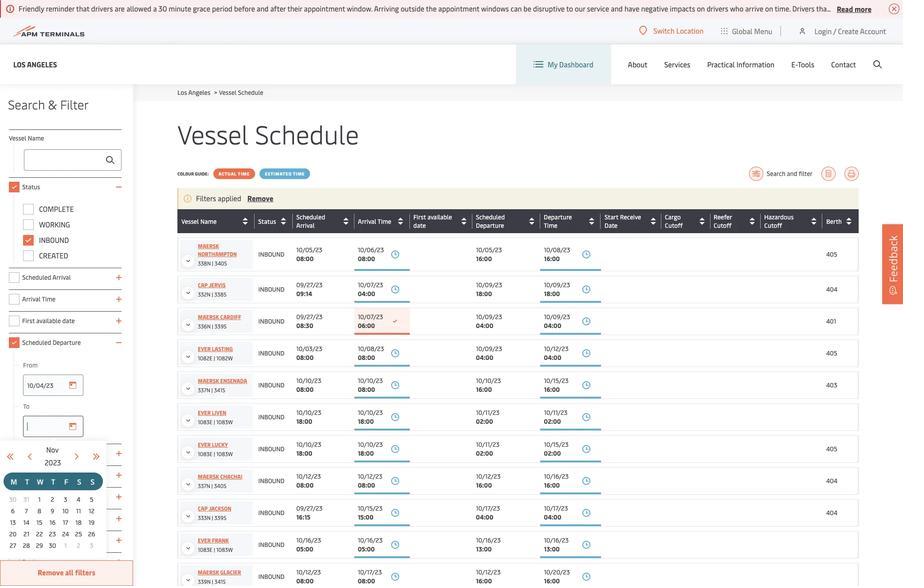 Task type: locate. For each thing, give the bounding box(es) containing it.
1 10/16/23 05:00 from the left
[[296, 536, 321, 554]]

From text field
[[23, 375, 83, 396]]

10/07/23 for 04:00
[[358, 281, 383, 289]]

cap for 09/27/23 16:15
[[198, 505, 208, 512]]

0 vertical spatial 10/12/23 16:00
[[476, 472, 501, 490]]

3
[[64, 495, 67, 504], [90, 542, 93, 550]]

maersk inside maersk ensenada 337n | 341s
[[198, 377, 219, 385]]

2 first available date button from the left
[[413, 213, 470, 230]]

reefer cutoff button for first "cargo cutoff" button from the right
[[714, 213, 759, 230]]

time right estimated
[[293, 171, 305, 177]]

| down frank
[[214, 546, 215, 554]]

340s inside maersk northampton 338n | 340s
[[215, 260, 227, 267]]

| inside the cap jackson 333n | 339s
[[212, 515, 213, 522]]

08:00 inside 10/05/23 08:00
[[296, 255, 314, 263]]

1 horizontal spatial 10/09/23 18:00
[[544, 281, 570, 298]]

1 maersk from the top
[[198, 243, 219, 250]]

1 vertical spatial 2
[[77, 542, 80, 550]]

date for first available date button for scheduled departure 'button' related to first "cargo cutoff" button from the right
[[413, 221, 426, 230]]

1 vertical spatial los angeles link
[[177, 88, 210, 97]]

maersk up northampton
[[198, 243, 219, 250]]

340s down chachai
[[214, 483, 227, 490]]

first available date button for scheduled departure 'button' related to second "cargo cutoff" button from right
[[413, 213, 470, 230]]

1 horizontal spatial 10/08/23
[[544, 246, 570, 254]]

1 drivers from the left
[[91, 4, 113, 13]]

2 horizontal spatial and
[[787, 169, 797, 178]]

berth button for hazardous cutoff button related to second "cargo cutoff" button from right
[[826, 214, 856, 228]]

1 for 1 link to the bottom
[[64, 542, 67, 550]]

1 404 from the top
[[826, 285, 838, 294]]

start receive date for second "cargo cutoff" button from right
[[604, 213, 641, 230]]

1 link down 24 link
[[60, 541, 71, 551]]

hazardous for hazardous cutoff button related to second "cargo cutoff" button from right
[[764, 213, 794, 221]]

1 vertical spatial 341s
[[215, 578, 226, 586]]

10/09/23 for 10/12/23 04:00
[[476, 345, 502, 353]]

1 cargo cutoff button from the left
[[665, 213, 708, 230]]

337n up jackson
[[198, 483, 210, 490]]

and left after
[[257, 4, 269, 13]]

337n inside maersk chachai 337n | 340s
[[198, 483, 210, 490]]

berth button
[[826, 214, 856, 228], [826, 214, 856, 228]]

maersk inside maersk northampton 338n | 340s
[[198, 243, 219, 250]]

0 horizontal spatial that
[[76, 4, 89, 13]]

341s for 10/12/23 08:00
[[215, 578, 226, 586]]

341s inside maersk glacier 339n | 341s
[[215, 578, 226, 586]]

10/08/23 for 16:00
[[544, 246, 570, 254]]

cargo cutoff for first "cargo cutoff" button from the right
[[665, 213, 683, 230]]

1 horizontal spatial 05:00
[[358, 545, 375, 554]]

0 vertical spatial search
[[8, 96, 45, 113]]

arrive up the login / create account link
[[831, 4, 850, 13]]

| right the 333n
[[212, 515, 213, 522]]

05:00 up 10/17/23 08:00
[[358, 545, 375, 554]]

maersk inside maersk chachai 337n | 340s
[[198, 473, 219, 480]]

have
[[625, 4, 639, 13]]

| right the 338n
[[212, 260, 213, 267]]

0 horizontal spatial 10/08/23
[[358, 345, 384, 353]]

3 405 from the top
[[826, 445, 837, 453]]

1 horizontal spatial drivers
[[707, 4, 728, 13]]

1 horizontal spatial los angeles link
[[177, 88, 210, 97]]

minute
[[169, 4, 191, 13]]

30 down 23 link
[[49, 542, 56, 550]]

maersk up 339n
[[198, 569, 219, 576]]

maersk down 1082e
[[198, 377, 219, 385]]

inbound
[[39, 235, 69, 245], [258, 250, 285, 259], [258, 285, 285, 294], [258, 317, 285, 326], [258, 349, 285, 358], [258, 381, 285, 389], [258, 413, 285, 421], [258, 445, 285, 453], [258, 477, 285, 485], [258, 509, 285, 517], [258, 541, 285, 549], [258, 573, 285, 581]]

1 09/27/23 from the top
[[296, 281, 323, 289]]

1083w for 10/16/23 13:00
[[216, 546, 233, 554]]

| inside ever lasting 1082e | 1082w
[[214, 355, 215, 362]]

0 vertical spatial 1083e
[[198, 419, 213, 426]]

1 horizontal spatial their
[[876, 4, 891, 13]]

31
[[23, 495, 29, 504]]

339s for 08:30
[[214, 323, 227, 330]]

1 vertical spatial 337n
[[198, 483, 210, 490]]

0 vertical spatial 09/27/23
[[296, 281, 323, 289]]

1083e down liven
[[198, 419, 213, 426]]

0 vertical spatial 1
[[38, 495, 41, 504]]

1083e for 10/15/23 02:00
[[198, 451, 213, 458]]

1083e for 10/16/23 13:00
[[198, 546, 213, 554]]

None checkbox
[[9, 182, 20, 193], [9, 448, 20, 459], [9, 514, 20, 524], [9, 535, 20, 546], [9, 557, 20, 568], [9, 182, 20, 193], [9, 448, 20, 459], [9, 514, 20, 524], [9, 535, 20, 546], [9, 557, 20, 568]]

1 vertical spatial 405
[[826, 349, 837, 358]]

0 horizontal spatial arrive
[[745, 4, 763, 13]]

2 vertical spatial 30
[[49, 542, 56, 550]]

lucky
[[212, 441, 228, 448]]

cutoff for hazardous cutoff button related to second "cargo cutoff" button from right
[[764, 221, 782, 230]]

10/17/23 04:00
[[476, 504, 500, 522], [544, 504, 568, 522]]

10/15/23 up 10/16/23 16:00
[[544, 440, 569, 449]]

s up 5
[[91, 477, 95, 487]]

1 horizontal spatial outside
[[851, 4, 875, 13]]

7
[[25, 507, 28, 515]]

341s for 10/10/23 08:00
[[214, 387, 225, 394]]

1 arrival time button from the left
[[358, 214, 408, 228]]

| right the '336n'
[[212, 323, 213, 330]]

angeles
[[27, 59, 57, 69], [188, 88, 210, 97]]

10/15/23 02:00
[[544, 440, 569, 458]]

1 scheduled arrival button from the left
[[296, 213, 352, 230]]

| inside the ever lucky 1083e | 1083w
[[214, 451, 215, 458]]

arrive right 'who'
[[745, 4, 763, 13]]

time for estimated time
[[293, 171, 305, 177]]

1 horizontal spatial 10/17/23 04:00
[[544, 504, 568, 522]]

outside up account
[[851, 4, 875, 13]]

0 vertical spatial remove
[[247, 193, 273, 203]]

1 vertical spatial remove
[[38, 568, 64, 578]]

340s inside maersk chachai 337n | 340s
[[214, 483, 227, 490]]

16:15
[[296, 513, 310, 522]]

1083e down "lucky"
[[198, 451, 213, 458]]

10/07/23
[[358, 281, 383, 289], [358, 313, 383, 321]]

on left time. on the top right of page
[[765, 4, 773, 13]]

1 for the top 1 link
[[38, 495, 41, 504]]

1 horizontal spatial and
[[611, 4, 623, 13]]

2 10/05/23 from the left
[[476, 246, 502, 254]]

3 1083e from the top
[[198, 546, 213, 554]]

time for actual time
[[238, 171, 250, 177]]

4 link
[[73, 495, 84, 505]]

hazardous cutoff for hazardous cutoff button related to second "cargo cutoff" button from right
[[764, 213, 794, 230]]

2 time from the left
[[293, 171, 305, 177]]

ever up 1082e
[[198, 346, 211, 353]]

login / create account link
[[798, 18, 886, 44]]

2 cap from the top
[[198, 505, 208, 512]]

3 up 10
[[64, 495, 67, 504]]

1 horizontal spatial 10/05/23
[[476, 246, 502, 254]]

340s down northampton
[[215, 260, 227, 267]]

| up liven
[[211, 387, 213, 394]]

1082w
[[216, 355, 233, 362]]

1 vertical spatial 30 link
[[47, 541, 58, 551]]

10/12/23 08:00
[[296, 472, 321, 490], [358, 472, 382, 490], [296, 568, 321, 586]]

maersk
[[198, 243, 219, 250], [198, 314, 219, 321], [198, 377, 219, 385], [198, 473, 219, 480], [198, 569, 219, 576]]

337n
[[198, 387, 210, 394], [198, 483, 210, 490]]

0 horizontal spatial angeles
[[27, 59, 57, 69]]

1 horizontal spatial s
[[91, 477, 95, 487]]

0 horizontal spatial 10/09/23 18:00
[[476, 281, 502, 298]]

arrival time button for first available date button for scheduled departure 'button' related to first "cargo cutoff" button from the right
[[358, 214, 408, 228]]

cutoff for reefer cutoff button associated with second "cargo cutoff" button from right
[[714, 221, 732, 230]]

inbound for 10/15/23 16:00
[[258, 381, 285, 389]]

2 start receive date button from the left
[[605, 213, 659, 230]]

f
[[64, 477, 68, 487]]

10/11/23 02:00 for 10/15/23
[[476, 440, 500, 458]]

1 horizontal spatial 3
[[90, 542, 93, 550]]

0 vertical spatial 10/07/23
[[358, 281, 383, 289]]

0 vertical spatial 3 link
[[60, 495, 71, 505]]

0 horizontal spatial s
[[77, 477, 81, 487]]

2 05:00 from the left
[[358, 545, 375, 554]]

1083e inside "ever frank 1083e | 1083w"
[[198, 546, 213, 554]]

ever inside the ever lucky 1083e | 1083w
[[198, 441, 211, 448]]

| right 339n
[[212, 578, 213, 586]]

ever inside "ever frank 1083e | 1083w"
[[198, 537, 211, 544]]

1 1083w from the top
[[216, 419, 233, 426]]

30 link down 23 link
[[47, 541, 58, 551]]

10/09/23 04:00 for 10/12/23
[[476, 345, 502, 362]]

1 link up 8 in the bottom of the page
[[34, 495, 45, 505]]

1 start receive date button from the left
[[604, 213, 659, 230]]

angeles up "search & filter"
[[27, 59, 57, 69]]

0 vertical spatial 10/08/23
[[544, 246, 570, 254]]

maersk for 10/10/23
[[198, 377, 219, 385]]

1 05:00 from the left
[[296, 545, 313, 554]]

t left w
[[25, 477, 29, 487]]

vessel name for scheduled departure 'button' related to second "cargo cutoff" button from right first available date button
[[181, 217, 217, 226]]

16:00
[[476, 255, 492, 263], [544, 255, 560, 263], [476, 385, 492, 394], [544, 385, 560, 394], [476, 481, 492, 490], [544, 481, 560, 490], [476, 577, 492, 586], [544, 577, 560, 586]]

339s
[[214, 323, 227, 330], [214, 515, 226, 522]]

cap inside 'cap jervis 332n | 338s'
[[198, 282, 208, 289]]

| down "lucky"
[[214, 451, 215, 458]]

1 vertical spatial angeles
[[188, 88, 210, 97]]

ever left "lucky"
[[198, 441, 211, 448]]

scheduled departure button for second "cargo cutoff" button from right
[[476, 213, 538, 230]]

practical information
[[707, 59, 775, 69]]

0 horizontal spatial 05:00
[[296, 545, 313, 554]]

and inside button
[[787, 169, 797, 178]]

1 outside from the left
[[401, 4, 424, 13]]

2 vertical spatial 1083e
[[198, 546, 213, 554]]

0 vertical spatial cap
[[198, 282, 208, 289]]

| inside maersk northampton 338n | 340s
[[212, 260, 213, 267]]

2 13:00 from the left
[[544, 545, 560, 554]]

1 vertical spatial 339s
[[214, 515, 226, 522]]

0 vertical spatial 405
[[826, 250, 837, 259]]

frank
[[212, 537, 229, 544]]

1 cap from the top
[[198, 282, 208, 289]]

1 vertical spatial 10/12/23 16:00
[[476, 568, 501, 586]]

1 10/16/23 13:00 from the left
[[476, 536, 501, 554]]

0 horizontal spatial 10/10/23 08:00
[[296, 377, 321, 394]]

0 horizontal spatial los angeles link
[[13, 59, 57, 70]]

| left 338s
[[212, 291, 213, 298]]

10/15/23 for 02:00
[[544, 440, 569, 449]]

1 vertical spatial 404
[[826, 477, 838, 485]]

339s down jackson
[[214, 515, 226, 522]]

1 horizontal spatial 10/10/23 08:00
[[358, 377, 383, 394]]

10/07/23 down 10/06/23 08:00
[[358, 281, 383, 289]]

20 link
[[8, 529, 18, 540]]

10/16/23 05:00 down 16:15
[[296, 536, 321, 554]]

t left 'f'
[[51, 477, 55, 487]]

0 horizontal spatial 10/16/23 13:00
[[476, 536, 501, 554]]

cap up 332n on the left of the page
[[198, 282, 208, 289]]

2 09/27/23 from the top
[[296, 313, 323, 321]]

nov
[[46, 445, 58, 454]]

| inside maersk ensenada 337n | 341s
[[211, 387, 213, 394]]

berth button for hazardous cutoff button corresponding to first "cargo cutoff" button from the right
[[826, 214, 856, 228]]

2 berth button from the left
[[826, 214, 856, 228]]

1 13:00 from the left
[[476, 545, 492, 554]]

| for 10/09/23 04:00
[[212, 323, 213, 330]]

appointment right the
[[438, 4, 479, 13]]

scheduled arrival for scheduled departure 'button' related to second "cargo cutoff" button from right first available date button
[[296, 213, 325, 230]]

first for scheduled departure 'button' related to second "cargo cutoff" button from right first available date button
[[413, 213, 426, 221]]

16:00 inside 10/15/23 16:00
[[544, 385, 560, 394]]

1083w down liven
[[216, 419, 233, 426]]

0 horizontal spatial 30 link
[[8, 495, 18, 505]]

0 horizontal spatial 2
[[51, 495, 54, 504]]

inbound for 10/17/23 04:00
[[258, 509, 285, 517]]

13 link
[[8, 518, 18, 528]]

time
[[377, 217, 391, 226], [378, 217, 391, 226], [544, 221, 558, 230], [544, 221, 558, 230], [42, 295, 56, 303], [52, 449, 65, 458]]

2 arrive from the left
[[831, 4, 850, 13]]

first for first available date button for scheduled departure 'button' related to first "cargo cutoff" button from the right
[[413, 213, 426, 221]]

| inside maersk chachai 337n | 340s
[[211, 483, 213, 490]]

30 up 6
[[9, 495, 17, 504]]

16 link
[[47, 518, 58, 528]]

1 horizontal spatial that
[[816, 4, 830, 13]]

0 vertical spatial 340s
[[215, 260, 227, 267]]

10/10/23 08:00 down 10/03/23 08:00
[[296, 377, 321, 394]]

09/27/23 up 16:15
[[296, 504, 323, 513]]

1083e inside ever liven 1083e | 1083w
[[198, 419, 213, 426]]

1083w inside "ever frank 1083e | 1083w"
[[216, 546, 233, 554]]

3 down 26 link
[[90, 542, 93, 550]]

10/16/23 05:00 down '15:00'
[[358, 536, 383, 554]]

search left the filter
[[767, 169, 785, 178]]

cargo cutoff
[[665, 213, 683, 230], [665, 213, 683, 230], [22, 493, 57, 501]]

filters applied remove
[[196, 193, 273, 203]]

1083w inside the ever lucky 1083e | 1083w
[[216, 451, 233, 458]]

0 vertical spatial 10/15/23
[[544, 377, 569, 385]]

| right 1082e
[[214, 355, 215, 362]]

2 ever from the top
[[198, 409, 211, 417]]

1 down 24 link
[[64, 542, 67, 550]]

outside left the
[[401, 4, 424, 13]]

1 on from the left
[[697, 4, 705, 13]]

5 link
[[86, 495, 97, 505]]

search left the &
[[8, 96, 45, 113]]

341s inside maersk ensenada 337n | 341s
[[214, 387, 225, 394]]

10/09/23 04:00 for 10/09/23
[[476, 313, 502, 330]]

1 their from the left
[[287, 4, 302, 13]]

e-tools
[[791, 59, 814, 69]]

0 vertical spatial 1083w
[[216, 419, 233, 426]]

| for 10/12/23 04:00
[[214, 355, 215, 362]]

2 scheduled arrival button from the left
[[296, 213, 352, 230]]

1 time from the left
[[238, 171, 250, 177]]

vessel name for first available date button for scheduled departure 'button' related to first "cargo cutoff" button from the right
[[181, 217, 217, 226]]

available for scheduled departure 'button' related to second "cargo cutoff" button from right first available date button
[[427, 213, 452, 221]]

their right after
[[287, 4, 302, 13]]

10/12/23 16:00
[[476, 472, 501, 490], [476, 568, 501, 586]]

about
[[628, 59, 648, 69]]

09/27/23 up 09:14
[[296, 281, 323, 289]]

0 vertical spatial 341s
[[214, 387, 225, 394]]

0 horizontal spatial los
[[13, 59, 26, 69]]

1 1083e from the top
[[198, 419, 213, 426]]

1 10/09/23 18:00 from the left
[[476, 281, 502, 298]]

10/10/23 08:00 down 10/08/23 08:00
[[358, 377, 383, 394]]

| for 10/15/23 02:00
[[214, 451, 215, 458]]

drivers left 'who'
[[707, 4, 728, 13]]

10/09/23
[[476, 281, 502, 289], [544, 281, 570, 289], [476, 313, 502, 321], [544, 313, 570, 321], [476, 345, 502, 353]]

time right actual
[[238, 171, 250, 177]]

maersk inside maersk glacier 339n | 341s
[[198, 569, 219, 576]]

status for vessel name button associated with scheduled departure 'button' related to second "cargo cutoff" button from right first available date button's arrival time button
[[258, 217, 276, 226]]

2 down 25 link
[[77, 542, 80, 550]]

2 maersk from the top
[[198, 314, 219, 321]]

4 maersk from the top
[[198, 473, 219, 480]]

cutoff
[[665, 221, 683, 230], [665, 221, 683, 230], [714, 221, 732, 230], [714, 221, 732, 230], [764, 221, 782, 230], [764, 221, 782, 230], [40, 493, 57, 501], [42, 515, 60, 523], [53, 536, 71, 545]]

333n
[[198, 515, 211, 522]]

1 horizontal spatial appointment
[[438, 4, 479, 13]]

maersk inside maersk cardiff 336n | 339s
[[198, 314, 219, 321]]

None text field
[[24, 149, 122, 171]]

10/12/23
[[544, 345, 569, 353], [296, 472, 321, 481], [358, 472, 382, 481], [476, 472, 501, 481], [296, 568, 321, 577], [476, 568, 501, 577]]

1083e inside the ever lucky 1083e | 1083w
[[198, 451, 213, 458]]

| inside maersk cardiff 336n | 339s
[[212, 323, 213, 330]]

maersk chachai 337n | 340s
[[198, 473, 242, 490]]

25 link
[[73, 529, 84, 540]]

10/07/23 for 06:00
[[358, 313, 383, 321]]

receive for second "cargo cutoff" button from right
[[620, 213, 641, 221]]

10/12/23 04:00
[[544, 345, 569, 362]]

maersk for 10/07/23
[[198, 314, 219, 321]]

5
[[90, 495, 93, 504]]

1 337n from the top
[[198, 387, 210, 394]]

cap inside the cap jackson 333n | 339s
[[198, 505, 208, 512]]

inbound for 10/15/23 02:00
[[258, 445, 285, 453]]

1 horizontal spatial 10/16/23 05:00
[[358, 536, 383, 554]]

disruptive
[[533, 4, 565, 13]]

on
[[697, 4, 705, 13], [765, 4, 773, 13]]

maersk left chachai
[[198, 473, 219, 480]]

338s
[[214, 291, 227, 298]]

close alert image
[[889, 4, 900, 14]]

2 10/07/23 from the top
[[358, 313, 383, 321]]

10/05/23
[[296, 246, 322, 254], [476, 246, 502, 254]]

339s inside the cap jackson 333n | 339s
[[214, 515, 226, 522]]

drivers
[[792, 4, 815, 13]]

10/09/23 18:00 down 10/08/23 16:00
[[544, 281, 570, 298]]

1 berth button from the left
[[826, 214, 856, 228]]

0 vertical spatial 1 link
[[34, 495, 45, 505]]

340s
[[215, 260, 227, 267], [214, 483, 227, 490]]

1 up 8 in the bottom of the page
[[38, 495, 41, 504]]

| inside ever liven 1083e | 1083w
[[214, 419, 215, 426]]

1 405 from the top
[[826, 250, 837, 259]]

16:00 inside 10/05/23 16:00
[[476, 255, 492, 263]]

| for 10/08/23 16:00
[[212, 260, 213, 267]]

vessel name button for first available date button for scheduled departure 'button' related to first "cargo cutoff" button from the right's arrival time button
[[181, 214, 252, 228]]

maersk up the '336n'
[[198, 314, 219, 321]]

2 cargo cutoff button from the left
[[665, 213, 708, 230]]

341s down ensenada
[[214, 387, 225, 394]]

inbound for 10/12/23 04:00
[[258, 349, 285, 358]]

ever for 10/15/23
[[198, 441, 211, 448]]

estimated
[[265, 171, 292, 177]]

30 link
[[8, 495, 18, 505], [47, 541, 58, 551]]

| down liven
[[214, 419, 215, 426]]

2 arrival time button from the left
[[358, 214, 408, 228]]

0 vertical spatial 337n
[[198, 387, 210, 394]]

2 337n from the top
[[198, 483, 210, 490]]

2 10/09/23 18:00 from the left
[[544, 281, 570, 298]]

are
[[115, 4, 125, 13]]

337n inside maersk ensenada 337n | 341s
[[198, 387, 210, 394]]

5 maersk from the top
[[198, 569, 219, 576]]

1 vertical spatial 1083e
[[198, 451, 213, 458]]

status for vessel name button associated with first available date button for scheduled departure 'button' related to first "cargo cutoff" button from the right's arrival time button
[[258, 217, 276, 226]]

1 vertical spatial 10/07/23
[[358, 313, 383, 321]]

339s inside maersk cardiff 336n | 339s
[[214, 323, 227, 330]]

2 vertical spatial 09/27/23
[[296, 504, 323, 513]]

1 link
[[34, 495, 45, 505], [60, 541, 71, 551]]

drivers left are
[[91, 4, 113, 13]]

04:00 inside 10/07/23 04:00
[[358, 290, 375, 298]]

that right drivers
[[816, 4, 830, 13]]

10/15/23 up '15:00'
[[358, 504, 383, 513]]

s
[[77, 477, 81, 487], [91, 477, 95, 487]]

10/06/23 08:00
[[358, 246, 384, 263]]

search inside search and filter button
[[767, 169, 785, 178]]

10/10/23 18:00
[[296, 409, 321, 426], [358, 409, 383, 426], [296, 440, 321, 458], [358, 440, 383, 458]]

available for first available date button for scheduled departure 'button' related to first "cargo cutoff" button from the right
[[427, 213, 452, 221]]

1083w down "lucky"
[[216, 451, 233, 458]]

0 horizontal spatial on
[[697, 4, 705, 13]]

3 09/27/23 from the top
[[296, 504, 323, 513]]

and left the filter
[[787, 169, 797, 178]]

337n up ever liven 1083e | 1083w
[[198, 387, 210, 394]]

2 link down 25 link
[[73, 541, 84, 551]]

1 horizontal spatial angeles
[[188, 88, 210, 97]]

4 ever from the top
[[198, 537, 211, 544]]

information
[[737, 59, 775, 69]]

09/27/23 for 09:14
[[296, 281, 323, 289]]

16:00 inside 10/20/23 16:00
[[544, 577, 560, 586]]

s right 'f'
[[77, 477, 81, 487]]

start receive date button for second "cargo cutoff" button from right
[[604, 213, 659, 230]]

scheduled arrival for first available date button for scheduled departure 'button' related to first "cargo cutoff" button from the right
[[296, 213, 325, 230]]

inbound for 10/11/23 02:00
[[258, 413, 285, 421]]

maersk for 10/06/23
[[198, 243, 219, 250]]

2 up 9
[[51, 495, 54, 504]]

and left have
[[611, 4, 623, 13]]

341s down glacier
[[215, 578, 226, 586]]

angeles left >
[[188, 88, 210, 97]]

their left the app
[[876, 4, 891, 13]]

1 horizontal spatial 1
[[64, 542, 67, 550]]

1 horizontal spatial 13:00
[[544, 545, 560, 554]]

1 horizontal spatial remove
[[247, 193, 273, 203]]

appointment left window.
[[304, 4, 345, 13]]

1083w inside ever liven 1083e | 1083w
[[216, 419, 233, 426]]

2 339s from the top
[[214, 515, 226, 522]]

ever frank 1083e | 1083w
[[198, 537, 233, 554]]

1083e
[[198, 419, 213, 426], [198, 451, 213, 458], [198, 546, 213, 554]]

1 ever from the top
[[198, 346, 211, 353]]

lasting
[[212, 346, 233, 353]]

| up jackson
[[211, 483, 213, 490]]

1 339s from the top
[[214, 323, 227, 330]]

1 horizontal spatial on
[[765, 4, 773, 13]]

10/16/23
[[544, 472, 569, 481], [296, 536, 321, 545], [358, 536, 383, 545], [476, 536, 501, 545], [544, 536, 569, 545]]

1 10/07/23 from the top
[[358, 281, 383, 289]]

on right impacts
[[697, 4, 705, 13]]

first available date for first available date button for scheduled departure 'button' related to first "cargo cutoff" button from the right
[[413, 213, 452, 230]]

09/27/23 up 08:30
[[296, 313, 323, 321]]

10/09/23 18:00 down 10/05/23 16:00
[[476, 281, 502, 298]]

los angeles link left >
[[177, 88, 210, 97]]

1 horizontal spatial 30
[[49, 542, 56, 550]]

search for search and filter
[[767, 169, 785, 178]]

To text field
[[23, 416, 83, 437]]

2 link up 9
[[47, 495, 58, 505]]

ever inside ever liven 1083e | 1083w
[[198, 409, 211, 417]]

| for 10/15/23 16:00
[[211, 387, 213, 394]]

| inside "ever frank 1083e | 1083w"
[[214, 546, 215, 554]]

405
[[826, 250, 837, 259], [826, 349, 837, 358], [826, 445, 837, 453]]

30 link up 6
[[8, 495, 18, 505]]

receive
[[620, 213, 641, 221], [620, 213, 641, 221], [38, 471, 59, 480]]

ever left liven
[[198, 409, 211, 417]]

arrival time button
[[358, 214, 408, 228], [358, 214, 408, 228]]

04:00 inside 10/12/23 04:00
[[544, 354, 561, 362]]

0 horizontal spatial 10/16/23 05:00
[[296, 536, 321, 554]]

10/17/23
[[476, 504, 500, 513], [544, 504, 568, 513], [358, 568, 382, 577]]

1 first available date button from the left
[[413, 213, 470, 230]]

1 10/17/23 04:00 from the left
[[476, 504, 500, 522]]

1 10/05/23 from the left
[[296, 246, 322, 254]]

0 vertical spatial angeles
[[27, 59, 57, 69]]

22 link
[[34, 529, 45, 540]]

estimated time
[[265, 171, 305, 177]]

10/07/23 up 06:00 on the bottom of the page
[[358, 313, 383, 321]]

0 horizontal spatial 13:00
[[476, 545, 492, 554]]

1 s from the left
[[77, 477, 81, 487]]

0 horizontal spatial search
[[8, 96, 45, 113]]

3 link down 26 link
[[86, 541, 97, 551]]

1 horizontal spatial arrive
[[831, 4, 850, 13]]

| for 10/09/23 18:00
[[212, 291, 213, 298]]

2 1083w from the top
[[216, 451, 233, 458]]

2 404 from the top
[[826, 477, 838, 485]]

336n
[[198, 323, 211, 330]]

that right reminder
[[76, 4, 89, 13]]

1083w
[[216, 419, 233, 426], [216, 451, 233, 458], [216, 546, 233, 554]]

09/27/23 for 08:30
[[296, 313, 323, 321]]

status button for vessel name button associated with scheduled departure 'button' related to second "cargo cutoff" button from right first available date button's arrival time button
[[258, 214, 291, 228]]

10/15/23 down 10/12/23 04:00
[[544, 377, 569, 385]]

first available date button
[[413, 213, 470, 230], [413, 213, 470, 230]]

05:00 down 16:15
[[296, 545, 313, 554]]

0 horizontal spatial 1 link
[[34, 495, 45, 505]]

3 maersk from the top
[[198, 377, 219, 385]]

vessel name button
[[181, 214, 253, 228], [181, 214, 252, 228]]

None checkbox
[[9, 272, 20, 283], [9, 294, 20, 305], [9, 316, 20, 326], [9, 338, 20, 348], [9, 470, 20, 481], [9, 492, 20, 503], [9, 272, 20, 283], [9, 294, 20, 305], [9, 316, 20, 326], [9, 338, 20, 348], [9, 470, 20, 481], [9, 492, 20, 503]]

los angeles link up "search & filter"
[[13, 59, 57, 70]]

reefer cutoff button for second "cargo cutoff" button from right
[[714, 213, 759, 230]]

0 vertical spatial los
[[13, 59, 26, 69]]

10/08/23
[[544, 246, 570, 254], [358, 345, 384, 353]]

3 link up 10
[[60, 495, 71, 505]]

3 ever from the top
[[198, 441, 211, 448]]

1
[[38, 495, 41, 504], [64, 542, 67, 550]]

search and filter
[[767, 169, 813, 178]]

1083e down frank
[[198, 546, 213, 554]]

first available date for scheduled departure 'button' related to second "cargo cutoff" button from right first available date button
[[413, 213, 452, 230]]

1 vertical spatial 1
[[64, 542, 67, 550]]

1 horizontal spatial 30 link
[[47, 541, 58, 551]]

1 vertical spatial search
[[767, 169, 785, 178]]

my dashboard button
[[534, 44, 593, 84]]

ever left frank
[[198, 537, 211, 544]]

05:00
[[296, 545, 313, 554], [358, 545, 375, 554]]

0 horizontal spatial t
[[25, 477, 29, 487]]

0 vertical spatial 30
[[159, 4, 167, 13]]

339s down cardiff
[[214, 323, 227, 330]]

remove down estimated
[[247, 193, 273, 203]]

1 vertical spatial 340s
[[214, 483, 227, 490]]

WORKING checkbox
[[23, 220, 34, 230]]

arrive
[[745, 4, 763, 13], [831, 4, 850, 13]]

ever inside ever lasting 1082e | 1082w
[[198, 346, 211, 353]]

3 1083w from the top
[[216, 546, 233, 554]]

cap up the 333n
[[198, 505, 208, 512]]

remove left all
[[38, 568, 64, 578]]

30 right a
[[159, 4, 167, 13]]

start receive date for first "cargo cutoff" button from the right
[[605, 213, 641, 230]]

reefer cutoff
[[714, 213, 732, 230], [714, 213, 732, 230], [22, 515, 60, 523]]

login / create account
[[815, 26, 886, 36]]

jervis
[[209, 282, 226, 289]]

0 horizontal spatial outside
[[401, 4, 424, 13]]

339s for 16:15
[[214, 515, 226, 522]]

1 vertical spatial los
[[177, 88, 187, 97]]

1 horizontal spatial 1 link
[[60, 541, 71, 551]]

0 horizontal spatial 10/17/23 04:00
[[476, 504, 500, 522]]

1083w for 10/15/23 02:00
[[216, 451, 233, 458]]

4
[[77, 495, 80, 504]]

cardiff
[[220, 314, 241, 321]]

| inside 'cap jervis 332n | 338s'
[[212, 291, 213, 298]]

1083w down frank
[[216, 546, 233, 554]]

remove all filters button
[[0, 561, 133, 586]]

2 1083e from the top
[[198, 451, 213, 458]]



Task type: describe. For each thing, give the bounding box(es) containing it.
09:14
[[296, 290, 312, 298]]

location
[[676, 26, 704, 35]]

departure time for 'departure time' button related to scheduled departure 'button' related to first "cargo cutoff" button from the right
[[544, 213, 572, 230]]

allowed
[[126, 4, 151, 13]]

our
[[575, 4, 585, 13]]

>
[[214, 88, 217, 97]]

2 10/17/23 04:00 from the left
[[544, 504, 568, 522]]

16:00 inside 10/10/23 16:00
[[476, 385, 492, 394]]

reefer cutoff for reefer cutoff button corresponding to first "cargo cutoff" button from the right
[[714, 213, 732, 230]]

10/08/23 for 08:00
[[358, 345, 384, 353]]

10/15/23 15:00
[[358, 504, 383, 522]]

10/15/23 for 15:00
[[358, 504, 383, 513]]

cutoff for reefer cutoff button corresponding to first "cargo cutoff" button from the right
[[714, 221, 732, 230]]

impacts
[[670, 4, 695, 13]]

2 horizontal spatial 10/17/23
[[544, 504, 568, 513]]

1 horizontal spatial 2
[[77, 542, 80, 550]]

0 vertical spatial 30 link
[[8, 495, 18, 505]]

departure time button for scheduled departure 'button' related to second "cargo cutoff" button from right
[[544, 213, 599, 230]]

maersk ensenada 337n | 341s
[[198, 377, 247, 394]]

20
[[9, 530, 17, 539]]

start receive date button for first "cargo cutoff" button from the right
[[605, 213, 659, 230]]

switch location
[[654, 26, 704, 35]]

| inside maersk glacier 339n | 341s
[[212, 578, 213, 586]]

09/27/23 for 16:15
[[296, 504, 323, 513]]

15
[[36, 519, 42, 527]]

| for 10/17/23 04:00
[[212, 515, 213, 522]]

16
[[49, 519, 56, 527]]

service
[[587, 4, 609, 13]]

account
[[860, 26, 886, 36]]

hazardous cutoff for hazardous cutoff button corresponding to first "cargo cutoff" button from the right
[[764, 213, 794, 230]]

22
[[36, 530, 43, 539]]

los for los angeles > vessel schedule
[[177, 88, 187, 97]]

6 link
[[8, 506, 18, 517]]

period
[[212, 4, 232, 13]]

7 link
[[21, 506, 32, 517]]

404 for 10/09/23
[[826, 285, 838, 294]]

10/09/23 for 10/09/23 18:00
[[476, 281, 502, 289]]

23 link
[[47, 529, 58, 540]]

1 horizontal spatial 10/17/23
[[476, 504, 500, 513]]

16:00 inside 10/16/23 16:00
[[544, 481, 560, 490]]

chachai
[[220, 473, 242, 480]]

15:00
[[358, 513, 374, 522]]

2 10/12/23 16:00 from the top
[[476, 568, 501, 586]]

inbound for 10/09/23 04:00
[[258, 317, 285, 326]]

CREATED checkbox
[[23, 251, 34, 261]]

vessel name button for scheduled departure 'button' related to second "cargo cutoff" button from right first available date button's arrival time button
[[181, 214, 253, 228]]

&
[[48, 96, 57, 113]]

10/11/23 for 10/15/23 02:00
[[476, 440, 500, 449]]

complete
[[39, 204, 74, 214]]

search for search & filter
[[8, 96, 45, 113]]

vessel schedule
[[177, 116, 359, 151]]

10 link
[[60, 506, 71, 517]]

hazardous cutoff button for first "cargo cutoff" button from the right
[[764, 213, 820, 230]]

17
[[63, 519, 68, 527]]

340s for 10/12/23 08:00
[[214, 483, 227, 490]]

401
[[826, 317, 836, 326]]

can
[[511, 4, 522, 13]]

21 link
[[21, 529, 32, 540]]

10/17/23 08:00
[[358, 568, 382, 586]]

1083e for 10/11/23 02:00
[[198, 419, 213, 426]]

1 10/10/23 08:00 from the left
[[296, 377, 321, 394]]

search and filter button
[[749, 167, 813, 181]]

1 10/12/23 16:00 from the top
[[476, 472, 501, 490]]

angeles for los angeles > vessel schedule
[[188, 88, 210, 97]]

6
[[11, 507, 15, 515]]

2 10/16/23 05:00 from the left
[[358, 536, 383, 554]]

0 horizontal spatial 3 link
[[60, 495, 71, 505]]

scheduled arrival button for status button related to vessel name button associated with scheduled departure 'button' related to second "cargo cutoff" button from right first available date button's arrival time button
[[296, 213, 352, 230]]

29
[[36, 542, 43, 550]]

2 that from the left
[[816, 4, 830, 13]]

1 that from the left
[[76, 4, 89, 13]]

INBOUND checkbox
[[23, 235, 34, 246]]

08:00 inside 10/08/23 08:00
[[358, 354, 375, 362]]

2 appointment from the left
[[438, 4, 479, 13]]

14 link
[[21, 518, 32, 528]]

berth for hazardous cutoff button related to second "cargo cutoff" button from right
[[826, 217, 842, 226]]

10/09/23 for 10/09/23 04:00
[[476, 313, 502, 321]]

scheduled departure for scheduled departure 'button' related to second "cargo cutoff" button from right
[[476, 213, 505, 230]]

0 vertical spatial schedule
[[238, 88, 263, 97]]

/
[[833, 26, 836, 36]]

10/08/23 16:00
[[544, 246, 570, 263]]

maersk for 10/17/23
[[198, 569, 219, 576]]

departure time button for scheduled departure 'button' related to first "cargo cutoff" button from the right
[[544, 213, 598, 230]]

2 405 from the top
[[826, 349, 837, 358]]

inbound for 10/16/23 13:00
[[258, 541, 285, 549]]

reefer for reefer cutoff button associated with second "cargo cutoff" button from right
[[714, 213, 732, 221]]

hazardous cutoff button for second "cargo cutoff" button from right
[[764, 213, 820, 230]]

24 link
[[60, 529, 71, 540]]

0 horizontal spatial 10/17/23
[[358, 568, 382, 577]]

08:00 inside 10/03/23 08:00
[[296, 354, 314, 362]]

cap jackson 333n | 339s
[[198, 505, 231, 522]]

cutoff for hazardous cutoff button corresponding to first "cargo cutoff" button from the right
[[764, 221, 782, 230]]

08:00 inside 10/17/23 08:00
[[358, 577, 375, 586]]

2 10/16/23 13:00 from the left
[[544, 536, 569, 554]]

COMPLETE checkbox
[[23, 204, 34, 215]]

0 horizontal spatial 30
[[9, 495, 17, 504]]

e-
[[791, 59, 798, 69]]

10/15/23 for 16:00
[[544, 377, 569, 385]]

actual time
[[219, 171, 250, 177]]

hazardous for hazardous cutoff button corresponding to first "cargo cutoff" button from the right
[[764, 213, 794, 221]]

read more
[[837, 4, 872, 14]]

404 for 10/16/23
[[826, 477, 838, 485]]

340s for 10/05/23 08:00
[[215, 260, 227, 267]]

2 s from the left
[[91, 477, 95, 487]]

23
[[49, 530, 56, 539]]

2 horizontal spatial 30
[[159, 4, 167, 13]]

26
[[88, 530, 95, 539]]

inbound for 10/16/23 16:00
[[258, 477, 285, 485]]

17 link
[[60, 518, 71, 528]]

10/20/23 16:00
[[544, 568, 570, 586]]

21
[[23, 530, 29, 539]]

10/12/23 08:00 for 10/17/23
[[296, 568, 321, 586]]

0 horizontal spatial 3
[[64, 495, 67, 504]]

filter
[[60, 96, 89, 113]]

glacier
[[220, 569, 241, 576]]

337n for 10/12/23 08:00
[[198, 483, 210, 490]]

read
[[837, 4, 853, 14]]

reefer cutoff for reefer cutoff button associated with second "cargo cutoff" button from right
[[714, 213, 732, 230]]

19
[[89, 519, 95, 527]]

cap for 09/27/23 09:14
[[198, 282, 208, 289]]

8
[[38, 507, 41, 515]]

405 for 10/08/23
[[826, 250, 837, 259]]

1 t from the left
[[25, 477, 29, 487]]

cargo for first "cargo cutoff" button from the right
[[665, 213, 681, 221]]

10/15/23 16:00
[[544, 377, 569, 394]]

angeles for los angeles
[[27, 59, 57, 69]]

1082e
[[198, 355, 212, 362]]

ensenada
[[220, 377, 247, 385]]

1 horizontal spatial 2 link
[[73, 541, 84, 551]]

m
[[11, 477, 17, 487]]

remove inside button
[[38, 568, 64, 578]]

09/27/23 09:14
[[296, 281, 323, 298]]

ever lucky 1083e | 1083w
[[198, 441, 233, 458]]

0 vertical spatial 2 link
[[47, 495, 58, 505]]

start for first "cargo cutoff" button from the right's start receive date button
[[605, 213, 619, 221]]

arrival time for first available date button for scheduled departure 'button' related to first "cargo cutoff" button from the right
[[358, 217, 391, 226]]

18 link
[[73, 518, 84, 528]]

northampton
[[198, 251, 237, 258]]

1 arrive from the left
[[745, 4, 763, 13]]

| for 10/16/23 16:00
[[211, 483, 213, 490]]

08:00 inside 10/06/23 08:00
[[358, 255, 375, 263]]

window.
[[347, 4, 373, 13]]

1 vertical spatial 1 link
[[60, 541, 71, 551]]

18
[[75, 519, 82, 527]]

ever for 10/12/23
[[198, 346, 211, 353]]

10/05/23 for 16:00
[[476, 246, 502, 254]]

services button
[[664, 44, 690, 84]]

receive for first "cargo cutoff" button from the right
[[620, 213, 641, 221]]

name for scheduled departure 'button' related to second "cargo cutoff" button from right first available date button's arrival time button
[[200, 217, 217, 226]]

feedback button
[[882, 224, 903, 304]]

10/08/23 08:00
[[358, 345, 384, 362]]

date for scheduled departure 'button' related to second "cargo cutoff" button from right first available date button
[[413, 221, 426, 230]]

02:00 inside 10/15/23 02:00
[[544, 449, 561, 458]]

cargo cutoff for second "cargo cutoff" button from right
[[665, 213, 683, 230]]

3 404 from the top
[[826, 509, 838, 517]]

10/10/23 16:00
[[476, 377, 501, 394]]

contact button
[[831, 44, 856, 84]]

12 link
[[86, 506, 97, 517]]

2 drivers from the left
[[707, 4, 728, 13]]

1 vertical spatial 3
[[90, 542, 93, 550]]

maersk northampton 338n | 340s
[[198, 243, 237, 267]]

16:00 inside 10/08/23 16:00
[[544, 255, 560, 263]]

windows
[[481, 4, 509, 13]]

who
[[730, 4, 744, 13]]

1 appointment from the left
[[304, 4, 345, 13]]

2 10/10/23 08:00 from the left
[[358, 377, 383, 394]]

10/12/23 08:00 for 10/12/23
[[296, 472, 321, 490]]

negative
[[641, 4, 668, 13]]

ever for 10/11/23
[[198, 409, 211, 417]]

scheduled departure button for first "cargo cutoff" button from the right
[[476, 213, 538, 230]]

0 horizontal spatial and
[[257, 4, 269, 13]]

| for 10/16/23 13:00
[[214, 546, 215, 554]]

colour guide:
[[177, 171, 209, 177]]

1 vertical spatial 3 link
[[86, 541, 97, 551]]

status button for vessel name button associated with first available date button for scheduled departure 'button' related to first "cargo cutoff" button from the right's arrival time button
[[258, 214, 291, 228]]

inbound for 10/08/23 16:00
[[258, 250, 285, 259]]

339n
[[198, 578, 211, 586]]

guide:
[[195, 171, 209, 177]]

0 vertical spatial 2
[[51, 495, 54, 504]]

cutoff for first "cargo cutoff" button from the right
[[665, 221, 683, 230]]

ever lasting 1082e | 1082w
[[198, 346, 233, 362]]

2 outside from the left
[[851, 4, 875, 13]]

contact
[[831, 59, 856, 69]]

departure time for 'departure time' button for scheduled departure 'button' related to second "cargo cutoff" button from right
[[544, 213, 572, 230]]

remove all filters
[[38, 568, 95, 578]]

15 link
[[34, 518, 45, 528]]

los for los angeles
[[13, 59, 26, 69]]

1 vertical spatial schedule
[[255, 116, 359, 151]]

maersk for 10/12/23
[[198, 473, 219, 480]]

all
[[65, 568, 74, 578]]

2 t from the left
[[51, 477, 55, 487]]

2 their from the left
[[876, 4, 891, 13]]

| for 10/11/23 02:00
[[214, 419, 215, 426]]

cap jervis 332n | 338s
[[198, 282, 227, 298]]

10/05/23 for 08:00
[[296, 246, 322, 254]]

09/27/23 16:15
[[296, 504, 323, 522]]

arriving
[[374, 4, 399, 13]]

los angeles > vessel schedule
[[177, 88, 263, 97]]

06:00
[[358, 322, 375, 330]]

2 on from the left
[[765, 4, 773, 13]]

to
[[566, 4, 573, 13]]

berth for hazardous cutoff button corresponding to first "cargo cutoff" button from the right
[[826, 217, 842, 226]]

cargo for second "cargo cutoff" button from right
[[665, 213, 681, 221]]

w
[[37, 477, 43, 487]]

jackson
[[209, 505, 231, 512]]



Task type: vqa. For each thing, say whether or not it's contained in the screenshot.
EGHU9386670
no



